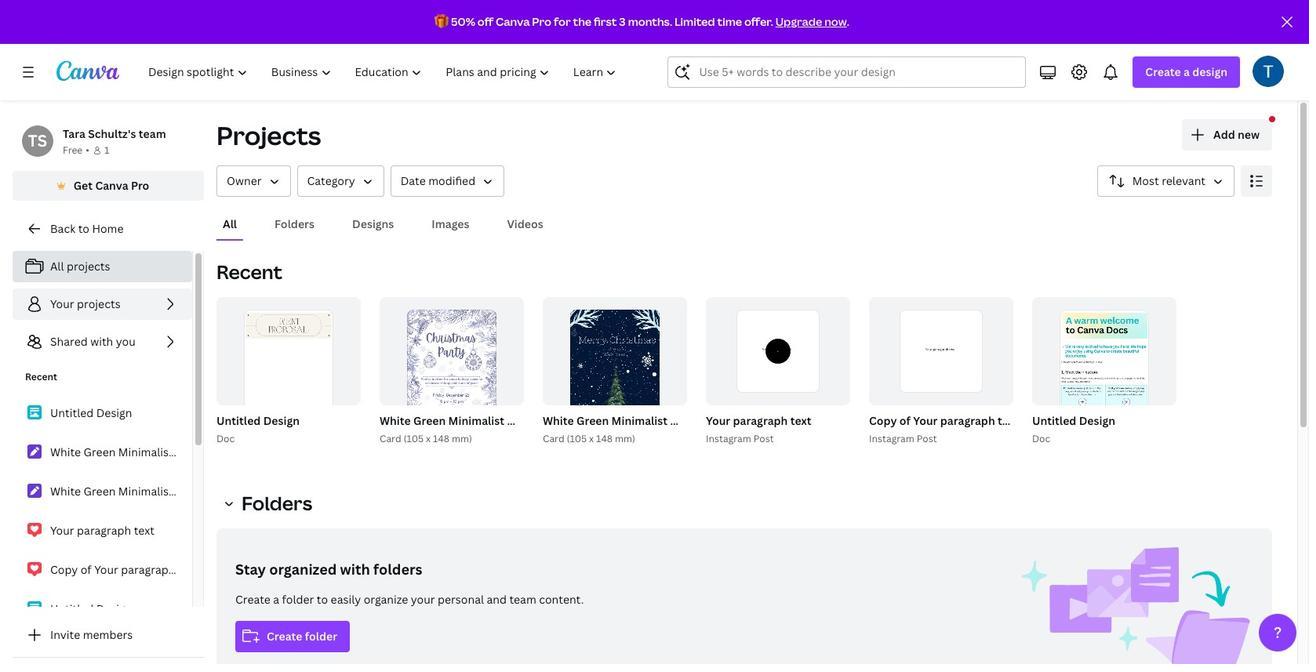 Task type: locate. For each thing, give the bounding box(es) containing it.
2 horizontal spatial 1 of 2
[[981, 387, 1003, 399]]

2 untitled design link from the top
[[13, 593, 192, 626]]

your
[[50, 297, 74, 312], [706, 414, 731, 428], [914, 414, 938, 428], [50, 523, 74, 538], [94, 563, 118, 578]]

projects down all projects link
[[77, 297, 121, 312]]

paragraph inside the your paragraph text instagram post
[[733, 414, 788, 428]]

create for create a folder to easily organize your personal and team content.
[[235, 592, 271, 607]]

0 horizontal spatial copy
[[50, 563, 78, 578]]

images button
[[426, 210, 476, 239]]

design
[[1193, 64, 1228, 79]]

2 for minimalist
[[508, 387, 513, 399]]

1 horizontal spatial 2
[[835, 387, 840, 399]]

3 2 from the left
[[998, 387, 1003, 399]]

0 horizontal spatial recent
[[25, 370, 57, 384]]

merry
[[507, 414, 539, 428], [670, 414, 702, 428]]

1 vertical spatial pro
[[131, 178, 149, 193]]

2 untitled design doc from the left
[[1033, 414, 1116, 446]]

folder
[[282, 592, 314, 607], [305, 629, 337, 644]]

instagram down 'your paragraph text' button
[[706, 432, 752, 446]]

folders button
[[217, 488, 322, 519]]

1 green from the left
[[414, 414, 446, 428]]

minimalist
[[448, 414, 505, 428], [612, 414, 668, 428]]

0 horizontal spatial white
[[380, 414, 411, 428]]

members
[[83, 628, 133, 643]]

1 vertical spatial untitled design
[[50, 602, 132, 617]]

1 horizontal spatial untitled design button
[[1033, 412, 1116, 432]]

your paragraph text instagram post
[[706, 414, 812, 446]]

pro
[[532, 14, 552, 29], [131, 178, 149, 193]]

1 horizontal spatial x
[[589, 432, 594, 446]]

canva right off
[[496, 14, 530, 29]]

tara schultz image
[[1253, 56, 1284, 87]]

3 1 of 2 from the left
[[981, 387, 1003, 399]]

green for 1st white green minimalist merry christmas card portrait button from right
[[577, 414, 609, 428]]

0 horizontal spatial christmas
[[542, 414, 596, 428]]

with left you
[[90, 334, 113, 349]]

1
[[104, 144, 109, 157], [491, 387, 496, 399], [817, 387, 822, 399], [981, 387, 985, 399]]

a inside dropdown button
[[1184, 64, 1190, 79]]

pro left for
[[532, 14, 552, 29]]

post
[[754, 432, 774, 446], [917, 432, 937, 446]]

instagram inside copy of your paragraph text instagram post
[[869, 432, 915, 446]]

off
[[478, 14, 494, 29]]

1 horizontal spatial christmas
[[705, 414, 759, 428]]

1 untitled design doc from the left
[[217, 414, 300, 446]]

0 vertical spatial all
[[223, 217, 237, 231]]

0 horizontal spatial a
[[273, 592, 279, 607]]

1 horizontal spatial post
[[917, 432, 937, 446]]

0 horizontal spatial all
[[50, 259, 64, 274]]

1 christmas from the left
[[542, 414, 596, 428]]

untitled design down shared with you
[[50, 406, 132, 421]]

1 vertical spatial folders
[[242, 490, 312, 516]]

1 untitled design from the top
[[50, 406, 132, 421]]

1 2 from the left
[[508, 387, 513, 399]]

1 horizontal spatial a
[[1184, 64, 1190, 79]]

create for create folder
[[267, 629, 302, 644]]

folder inside button
[[305, 629, 337, 644]]

2 minimalist from the left
[[612, 414, 668, 428]]

white
[[380, 414, 411, 428], [543, 414, 574, 428]]

canva right get
[[95, 178, 128, 193]]

paragraph
[[733, 414, 788, 428], [941, 414, 995, 428], [77, 523, 131, 538], [121, 563, 175, 578]]

None search field
[[668, 56, 1027, 88]]

to left easily
[[317, 592, 328, 607]]

a for folder
[[273, 592, 279, 607]]

schultz's
[[88, 126, 136, 141]]

of for minimalist
[[498, 387, 506, 399]]

1 horizontal spatial instagram
[[869, 432, 915, 446]]

untitled design link up members
[[13, 593, 192, 626]]

1 vertical spatial untitled design link
[[13, 593, 192, 626]]

2 post from the left
[[917, 432, 937, 446]]

0 vertical spatial canva
[[496, 14, 530, 29]]

1 vertical spatial create
[[235, 592, 271, 607]]

untitled design link down 'shared with you' link
[[13, 397, 192, 430]]

untitled design doc for 2nd "untitled design" button from the right
[[217, 414, 300, 446]]

2 horizontal spatial 2
[[998, 387, 1003, 399]]

upgrade now button
[[776, 14, 847, 29]]

1 vertical spatial canva
[[95, 178, 128, 193]]

images
[[432, 217, 470, 231]]

post inside copy of your paragraph text instagram post
[[917, 432, 937, 446]]

list containing untitled design
[[13, 397, 199, 626]]

projects for all projects
[[67, 259, 110, 274]]

1 horizontal spatial to
[[317, 592, 328, 607]]

2 2 from the left
[[835, 387, 840, 399]]

1 of 2
[[491, 387, 513, 399], [817, 387, 840, 399], [981, 387, 1003, 399]]

2 mm) from the left
[[615, 432, 635, 446]]

get
[[73, 178, 93, 193]]

x for 1st white green minimalist merry christmas card portrait button from left
[[426, 432, 431, 446]]

1 vertical spatial projects
[[77, 297, 121, 312]]

2 for text
[[835, 387, 840, 399]]

folders up organized at the left of page
[[242, 490, 312, 516]]

1 vertical spatial team
[[510, 592, 537, 607]]

create
[[1146, 64, 1181, 79], [235, 592, 271, 607], [267, 629, 302, 644]]

0 vertical spatial a
[[1184, 64, 1190, 79]]

0 horizontal spatial post
[[754, 432, 774, 446]]

0 vertical spatial untitled design
[[50, 406, 132, 421]]

christmas for 1st white green minimalist merry christmas card portrait button from right
[[705, 414, 759, 428]]

green for 1st white green minimalist merry christmas card portrait button from left
[[414, 414, 446, 428]]

of for your
[[987, 387, 996, 399]]

all inside button
[[223, 217, 237, 231]]

post down copy of your paragraph text button
[[917, 432, 937, 446]]

untitled design up invite members
[[50, 602, 132, 617]]

2 white from the left
[[543, 414, 574, 428]]

1 horizontal spatial merry
[[670, 414, 702, 428]]

recent down the shared at left
[[25, 370, 57, 384]]

mm) for 1st white green minimalist merry christmas card portrait button from left
[[452, 432, 472, 446]]

untitled design
[[50, 406, 132, 421], [50, 602, 132, 617]]

white green minimalist merry christmas card portrait card (105 x 148 mm)
[[380, 414, 668, 446], [543, 414, 831, 446]]

untitled design doc
[[217, 414, 300, 446], [1033, 414, 1116, 446]]

folders down the category
[[275, 217, 315, 231]]

0 vertical spatial recent
[[217, 259, 282, 285]]

1 white green minimalist merry christmas card portrait card (105 x 148 mm) from the left
[[380, 414, 668, 446]]

1 horizontal spatial 1 of 2
[[817, 387, 840, 399]]

all inside all projects link
[[50, 259, 64, 274]]

christmas
[[542, 414, 596, 428], [705, 414, 759, 428]]

create inside create a design dropdown button
[[1146, 64, 1181, 79]]

pro up back to home link
[[131, 178, 149, 193]]

with up easily
[[340, 560, 370, 579]]

of
[[498, 387, 506, 399], [824, 387, 833, 399], [987, 387, 996, 399], [900, 414, 911, 428], [81, 563, 92, 578]]

2 merry from the left
[[670, 414, 702, 428]]

stay organized with folders
[[235, 560, 423, 579]]

your projects link
[[13, 289, 192, 320]]

category
[[307, 173, 355, 188]]

0 horizontal spatial to
[[78, 221, 89, 236]]

all down owner
[[223, 217, 237, 231]]

untitled design link
[[13, 397, 192, 430], [13, 593, 192, 626]]

1 148 from the left
[[433, 432, 450, 446]]

1 white from the left
[[380, 414, 411, 428]]

0 horizontal spatial untitled design doc
[[217, 414, 300, 446]]

to right back
[[78, 221, 89, 236]]

1 vertical spatial to
[[317, 592, 328, 607]]

1 horizontal spatial mm)
[[615, 432, 635, 446]]

personal
[[438, 592, 484, 607]]

0 horizontal spatial untitled design button
[[217, 412, 300, 432]]

2 1 of 2 from the left
[[817, 387, 840, 399]]

1 mm) from the left
[[452, 432, 472, 446]]

recent down 'all' button
[[217, 259, 282, 285]]

2 doc from the left
[[1033, 432, 1051, 446]]

limited
[[675, 14, 715, 29]]

shared with you
[[50, 334, 136, 349]]

1 instagram from the left
[[706, 432, 752, 446]]

0 horizontal spatial mm)
[[452, 432, 472, 446]]

copy of your paragraph text
[[50, 563, 199, 578]]

a left "design"
[[1184, 64, 1190, 79]]

0 vertical spatial untitled design link
[[13, 397, 192, 430]]

.
[[847, 14, 850, 29]]

you
[[116, 334, 136, 349]]

canva
[[496, 14, 530, 29], [95, 178, 128, 193]]

free
[[63, 144, 83, 157]]

time
[[718, 14, 742, 29]]

1 horizontal spatial all
[[223, 217, 237, 231]]

0 vertical spatial copy
[[869, 414, 897, 428]]

all button
[[217, 210, 243, 239]]

1 of 2 for text
[[817, 387, 840, 399]]

1 of 2 for your
[[981, 387, 1003, 399]]

post down 'your paragraph text' button
[[754, 432, 774, 446]]

offer.
[[745, 14, 774, 29]]

paragraph inside copy of your paragraph text instagram post
[[941, 414, 995, 428]]

folder down organized at the left of page
[[282, 592, 314, 607]]

your inside the your paragraph text instagram post
[[706, 414, 731, 428]]

create down stay
[[235, 592, 271, 607]]

videos button
[[501, 210, 550, 239]]

portrait
[[627, 414, 668, 428], [790, 414, 831, 428]]

team
[[139, 126, 166, 141], [510, 592, 537, 607]]

0 horizontal spatial green
[[414, 414, 446, 428]]

create inside create folder button
[[267, 629, 302, 644]]

0 horizontal spatial x
[[426, 432, 431, 446]]

x
[[426, 432, 431, 446], [589, 432, 594, 446]]

with
[[90, 334, 113, 349], [340, 560, 370, 579]]

•
[[86, 144, 89, 157]]

0 horizontal spatial minimalist
[[448, 414, 505, 428]]

all projects link
[[13, 251, 192, 282]]

0 vertical spatial with
[[90, 334, 113, 349]]

create a design button
[[1133, 56, 1241, 88]]

0 vertical spatial create
[[1146, 64, 1181, 79]]

Search search field
[[699, 57, 995, 87]]

projects
[[67, 259, 110, 274], [77, 297, 121, 312]]

0 horizontal spatial canva
[[95, 178, 128, 193]]

1 horizontal spatial 148
[[596, 432, 613, 446]]

add
[[1214, 127, 1236, 142]]

1 horizontal spatial portrait
[[790, 414, 831, 428]]

1 vertical spatial all
[[50, 259, 64, 274]]

0 horizontal spatial merry
[[507, 414, 539, 428]]

design
[[96, 406, 132, 421], [263, 414, 300, 428], [1079, 414, 1116, 428], [96, 602, 132, 617]]

1 horizontal spatial (105
[[567, 432, 587, 446]]

all projects
[[50, 259, 110, 274]]

1 vertical spatial list
[[13, 397, 199, 626]]

team right schultz's
[[139, 126, 166, 141]]

videos
[[507, 217, 544, 231]]

1 portrait from the left
[[627, 414, 668, 428]]

a down organized at the left of page
[[273, 592, 279, 607]]

1 1 of 2 from the left
[[491, 387, 513, 399]]

0 horizontal spatial doc
[[217, 432, 235, 446]]

Owner button
[[217, 166, 291, 197]]

1 for white
[[491, 387, 496, 399]]

1 vertical spatial folder
[[305, 629, 337, 644]]

relevant
[[1162, 173, 1206, 188]]

2 instagram from the left
[[869, 432, 915, 446]]

portrait for 1st white green minimalist merry christmas card portrait button from right
[[790, 414, 831, 428]]

all
[[223, 217, 237, 231], [50, 259, 64, 274]]

2 green from the left
[[577, 414, 609, 428]]

projects down back to home
[[67, 259, 110, 274]]

1 minimalist from the left
[[448, 414, 505, 428]]

148
[[433, 432, 450, 446], [596, 432, 613, 446]]

recent
[[217, 259, 282, 285], [25, 370, 57, 384]]

first
[[594, 14, 617, 29]]

1 doc from the left
[[217, 432, 235, 446]]

a
[[1184, 64, 1190, 79], [273, 592, 279, 607]]

tara schultz's team image
[[22, 126, 53, 157]]

home
[[92, 221, 124, 236]]

1 vertical spatial with
[[340, 560, 370, 579]]

1 x from the left
[[426, 432, 431, 446]]

1 of 2 for minimalist
[[491, 387, 513, 399]]

0 horizontal spatial portrait
[[627, 414, 668, 428]]

portrait for 1st white green minimalist merry christmas card portrait button from left
[[627, 414, 668, 428]]

2 portrait from the left
[[790, 414, 831, 428]]

get canva pro
[[73, 178, 149, 193]]

copy inside copy of your paragraph text instagram post
[[869, 414, 897, 428]]

1 horizontal spatial with
[[340, 560, 370, 579]]

1 vertical spatial a
[[273, 592, 279, 607]]

text
[[791, 414, 812, 428], [998, 414, 1019, 428], [134, 523, 155, 538], [178, 563, 199, 578]]

0 horizontal spatial 2
[[508, 387, 513, 399]]

to
[[78, 221, 89, 236], [317, 592, 328, 607]]

create left "design"
[[1146, 64, 1181, 79]]

back
[[50, 221, 75, 236]]

1 horizontal spatial green
[[577, 414, 609, 428]]

1 horizontal spatial copy
[[869, 414, 897, 428]]

2 white green minimalist merry christmas card portrait button from the left
[[543, 412, 831, 432]]

card
[[599, 414, 624, 428], [762, 414, 787, 428], [380, 432, 401, 446], [543, 432, 565, 446]]

1 for copy
[[981, 387, 985, 399]]

1 vertical spatial copy
[[50, 563, 78, 578]]

folder down easily
[[305, 629, 337, 644]]

copy inside "link"
[[50, 563, 78, 578]]

0 horizontal spatial instagram
[[706, 432, 752, 446]]

2 vertical spatial create
[[267, 629, 302, 644]]

copy for copy of your paragraph text instagram post
[[869, 414, 897, 428]]

most relevant
[[1133, 173, 1206, 188]]

0 horizontal spatial with
[[90, 334, 113, 349]]

0 vertical spatial pro
[[532, 14, 552, 29]]

post inside the your paragraph text instagram post
[[754, 432, 774, 446]]

0 horizontal spatial 148
[[433, 432, 450, 446]]

1 (105 from the left
[[404, 432, 424, 446]]

1 for your
[[817, 387, 822, 399]]

0 vertical spatial to
[[78, 221, 89, 236]]

2 christmas from the left
[[705, 414, 759, 428]]

create folder button
[[235, 621, 350, 653]]

1 horizontal spatial untitled design doc
[[1033, 414, 1116, 446]]

1 horizontal spatial minimalist
[[612, 414, 668, 428]]

create for create a design
[[1146, 64, 1181, 79]]

Category button
[[297, 166, 384, 197]]

1 horizontal spatial white
[[543, 414, 574, 428]]

green
[[414, 414, 446, 428], [577, 414, 609, 428]]

0 vertical spatial team
[[139, 126, 166, 141]]

2 x from the left
[[589, 432, 594, 446]]

tara schultz's team element
[[22, 126, 53, 157]]

add new button
[[1182, 119, 1273, 151]]

1 merry from the left
[[507, 414, 539, 428]]

white green minimalist merry christmas card portrait card (105 x 148 mm) for 1st white green minimalist merry christmas card portrait button from right
[[543, 414, 831, 446]]

0 horizontal spatial 1 of 2
[[491, 387, 513, 399]]

0 vertical spatial projects
[[67, 259, 110, 274]]

team right and
[[510, 592, 537, 607]]

1 horizontal spatial doc
[[1033, 432, 1051, 446]]

create down organized at the left of page
[[267, 629, 302, 644]]

1 post from the left
[[754, 432, 774, 446]]

get canva pro button
[[13, 171, 204, 201]]

2 white green minimalist merry christmas card portrait card (105 x 148 mm) from the left
[[543, 414, 831, 446]]

instagram down copy of your paragraph text button
[[869, 432, 915, 446]]

0 horizontal spatial pro
[[131, 178, 149, 193]]

with inside 'shared with you' link
[[90, 334, 113, 349]]

list
[[13, 251, 192, 358], [13, 397, 199, 626]]

white green minimalist merry christmas card portrait button
[[380, 412, 668, 432], [543, 412, 831, 432]]

2 list from the top
[[13, 397, 199, 626]]

all down back
[[50, 259, 64, 274]]

1 list from the top
[[13, 251, 192, 358]]

new
[[1238, 127, 1260, 142]]

0 vertical spatial folders
[[275, 217, 315, 231]]

0 vertical spatial list
[[13, 251, 192, 358]]

(105 for 1st white green minimalist merry christmas card portrait button from left
[[404, 432, 424, 446]]

1 untitled design link from the top
[[13, 397, 192, 430]]

0 horizontal spatial (105
[[404, 432, 424, 446]]

2 (105 from the left
[[567, 432, 587, 446]]



Task type: describe. For each thing, give the bounding box(es) containing it.
create folder
[[267, 629, 337, 644]]

most
[[1133, 173, 1160, 188]]

3
[[619, 14, 626, 29]]

christmas for 1st white green minimalist merry christmas card portrait button from left
[[542, 414, 596, 428]]

date modified
[[401, 173, 476, 188]]

copy of your paragraph text button
[[869, 412, 1019, 432]]

all for all
[[223, 217, 237, 231]]

shared
[[50, 334, 88, 349]]

tara schultz's team
[[63, 126, 166, 141]]

1 horizontal spatial canva
[[496, 14, 530, 29]]

x for 1st white green minimalist merry christmas card portrait button from right
[[589, 432, 594, 446]]

modified
[[429, 173, 476, 188]]

your inside copy of your paragraph text instagram post
[[914, 414, 938, 428]]

copy of your paragraph text instagram post
[[869, 414, 1019, 446]]

easily
[[331, 592, 361, 607]]

Sort by button
[[1098, 166, 1235, 197]]

folders
[[374, 560, 423, 579]]

stay
[[235, 560, 266, 579]]

minimalist for 1st white green minimalist merry christmas card portrait button from right
[[612, 414, 668, 428]]

instagram inside the your paragraph text instagram post
[[706, 432, 752, 446]]

your for your paragraph text instagram post
[[706, 414, 731, 428]]

free •
[[63, 144, 89, 157]]

a for design
[[1184, 64, 1190, 79]]

1 horizontal spatial recent
[[217, 259, 282, 285]]

1 horizontal spatial team
[[510, 592, 537, 607]]

invite members button
[[13, 620, 204, 651]]

0 horizontal spatial team
[[139, 126, 166, 141]]

top level navigation element
[[138, 56, 630, 88]]

white green minimalist merry christmas card portrait card (105 x 148 mm) for 1st white green minimalist merry christmas card portrait button from left
[[380, 414, 668, 446]]

owner
[[227, 173, 262, 188]]

date
[[401, 173, 426, 188]]

create a folder to easily organize your personal and team content.
[[235, 592, 584, 607]]

the
[[573, 14, 592, 29]]

copy for copy of your paragraph text
[[50, 563, 78, 578]]

and
[[487, 592, 507, 607]]

of inside "link"
[[81, 563, 92, 578]]

of inside copy of your paragraph text instagram post
[[900, 414, 911, 428]]

2 148 from the left
[[596, 432, 613, 446]]

folders inside folders button
[[275, 217, 315, 231]]

upgrade
[[776, 14, 823, 29]]

merry for 1st white green minimalist merry christmas card portrait button from right
[[670, 414, 702, 428]]

0 vertical spatial folder
[[282, 592, 314, 607]]

add new
[[1214, 127, 1260, 142]]

merry for 1st white green minimalist merry christmas card portrait button from left
[[507, 414, 539, 428]]

shared with you link
[[13, 326, 192, 358]]

your paragraph text
[[50, 523, 155, 538]]

🎁 50% off canva pro for the first 3 months. limited time offer. upgrade now .
[[435, 14, 850, 29]]

🎁
[[435, 14, 449, 29]]

list containing all projects
[[13, 251, 192, 358]]

untitled design doc for 2nd "untitled design" button from the left
[[1033, 414, 1116, 446]]

folders button
[[268, 210, 321, 239]]

projects for your projects
[[77, 297, 121, 312]]

invite members
[[50, 628, 133, 643]]

designs
[[352, 217, 394, 231]]

months.
[[628, 14, 673, 29]]

canva inside button
[[95, 178, 128, 193]]

all for all projects
[[50, 259, 64, 274]]

your paragraph text link
[[13, 515, 192, 548]]

pro inside button
[[131, 178, 149, 193]]

your for your projects
[[50, 297, 74, 312]]

doc for 2nd "untitled design" button from the right
[[217, 432, 235, 446]]

of for text
[[824, 387, 833, 399]]

(105 for 1st white green minimalist merry christmas card portrait button from right
[[567, 432, 587, 446]]

now
[[825, 14, 847, 29]]

minimalist for 1st white green minimalist merry christmas card portrait button from left
[[448, 414, 505, 428]]

for
[[554, 14, 571, 29]]

your paragraph text button
[[706, 412, 812, 432]]

text inside copy of your paragraph text instagram post
[[998, 414, 1019, 428]]

tara
[[63, 126, 85, 141]]

your projects
[[50, 297, 121, 312]]

text inside "link"
[[178, 563, 199, 578]]

1 vertical spatial recent
[[25, 370, 57, 384]]

your
[[411, 592, 435, 607]]

back to home link
[[13, 213, 204, 245]]

your inside "link"
[[94, 563, 118, 578]]

paragraph inside "link"
[[121, 563, 175, 578]]

projects
[[217, 118, 321, 152]]

text inside the your paragraph text instagram post
[[791, 414, 812, 428]]

2 untitled design button from the left
[[1033, 412, 1116, 432]]

mm) for 1st white green minimalist merry christmas card portrait button from right
[[615, 432, 635, 446]]

content.
[[539, 592, 584, 607]]

Date modified button
[[391, 166, 505, 197]]

invite
[[50, 628, 80, 643]]

2 untitled design from the top
[[50, 602, 132, 617]]

organize
[[364, 592, 408, 607]]

1 untitled design button from the left
[[217, 412, 300, 432]]

1 white green minimalist merry christmas card portrait button from the left
[[380, 412, 668, 432]]

1 horizontal spatial pro
[[532, 14, 552, 29]]

50%
[[451, 14, 475, 29]]

organized
[[269, 560, 337, 579]]

your for your paragraph text
[[50, 523, 74, 538]]

2 for your
[[998, 387, 1003, 399]]

back to home
[[50, 221, 124, 236]]

create a design
[[1146, 64, 1228, 79]]

copy of your paragraph text link
[[13, 554, 199, 587]]

designs button
[[346, 210, 400, 239]]

folders inside folders dropdown button
[[242, 490, 312, 516]]

doc for 2nd "untitled design" button from the left
[[1033, 432, 1051, 446]]



Task type: vqa. For each thing, say whether or not it's contained in the screenshot.
IN related to 2nd "Get Started In Canva" link
no



